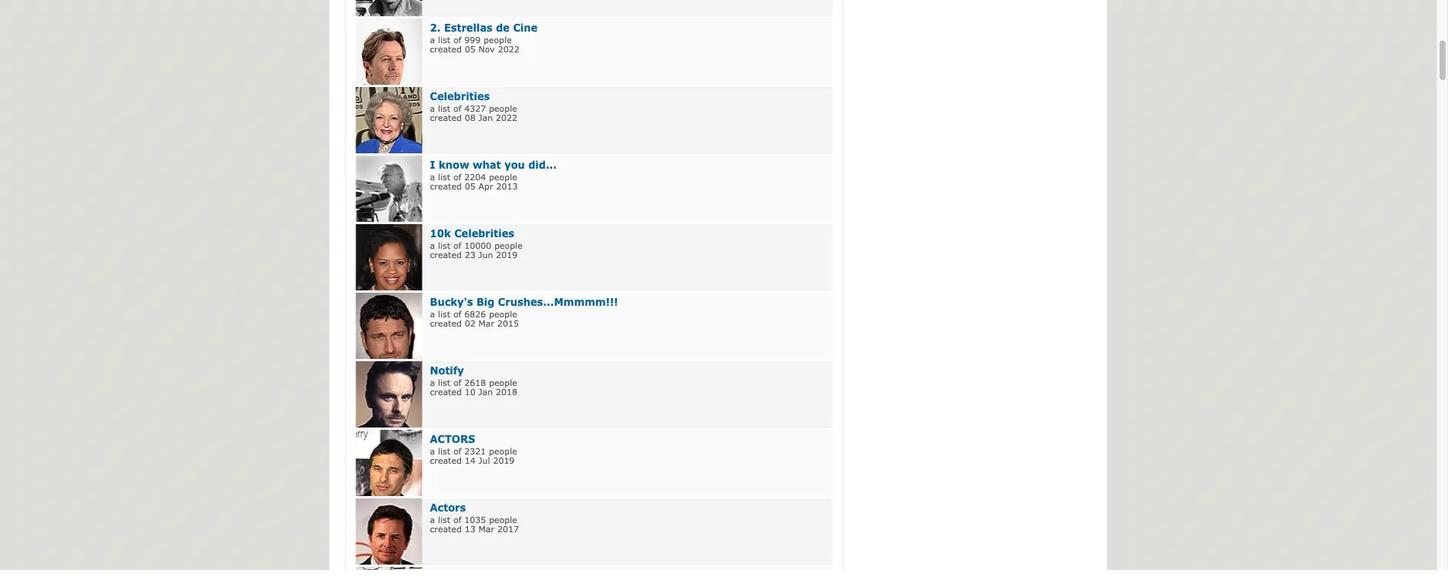 Task type: describe. For each thing, give the bounding box(es) containing it.
of inside actors a list of 1035 people created 13 mar 2017
[[453, 515, 461, 526]]

a inside bucky's big crushes...mmmmm!!! a list of 6826 people created 02 mar 2015
[[430, 309, 435, 320]]

list image image for 10k
[[356, 225, 422, 291]]

actors
[[430, 433, 475, 445]]

2321
[[464, 446, 486, 457]]

of inside 10k celebrities a list of 10000 people created 23 jun 2019
[[453, 241, 461, 251]]

of inside '2. estrellas de cine a list of 999 people created 05 nov 2022'
[[453, 35, 461, 45]]

what
[[473, 159, 501, 171]]

2204
[[464, 172, 486, 182]]

a inside '2. estrellas de cine a list of 999 people created 05 nov 2022'
[[430, 35, 435, 45]]

created inside 'i know what you did... a list of 2204 people created 05 apr 2013'
[[430, 182, 462, 192]]

celebrities link
[[430, 90, 490, 102]]

a inside actors a list of 2321 people created 14 jul 2019
[[430, 446, 435, 457]]

a inside 'i know what you did... a list of 2204 people created 05 apr 2013'
[[430, 172, 435, 182]]

know
[[439, 159, 469, 171]]

did...
[[528, 159, 557, 171]]

created inside actors a list of 1035 people created 13 mar 2017
[[430, 525, 462, 535]]

list inside notify a list of 2618 people created 10 jan 2018
[[438, 378, 450, 388]]

1 list image image from the top
[[356, 0, 422, 17]]

i know what you did... link
[[430, 159, 557, 171]]

2.
[[430, 22, 441, 34]]

list image image for bucky's
[[356, 293, 422, 360]]

cine
[[513, 22, 538, 34]]

estrellas
[[444, 22, 493, 34]]

de
[[496, 22, 510, 34]]

08 jan 2022
[[465, 113, 517, 124]]

i
[[430, 159, 435, 171]]

list inside 'i know what you did... a list of 2204 people created 05 apr 2013'
[[438, 172, 450, 182]]

actors a list of 2321 people created 14 jul 2019
[[430, 433, 517, 467]]

actors link
[[430, 433, 475, 445]]

10k celebrities link
[[430, 228, 514, 239]]

people inside 'i know what you did... a list of 2204 people created 05 apr 2013'
[[489, 172, 517, 182]]

of inside actors a list of 2321 people created 14 jul 2019
[[453, 446, 461, 457]]

people inside celebrities a list of 4327 people created 08 jan 2022
[[489, 103, 517, 114]]

list inside '2. estrellas de cine a list of 999 people created 05 nov 2022'
[[438, 35, 450, 45]]

notify link
[[430, 365, 464, 377]]

of inside 'i know what you did... a list of 2204 people created 05 apr 2013'
[[453, 172, 461, 182]]

10 jan 2018
[[465, 388, 517, 398]]

2. estrellas de cine link
[[430, 22, 538, 34]]

actors a list of 1035 people created 13 mar 2017
[[430, 502, 519, 535]]

of inside bucky's big crushes...mmmmm!!! a list of 6826 people created 02 mar 2015
[[453, 309, 461, 320]]

list image image for notify
[[356, 362, 422, 428]]

of inside notify a list of 2618 people created 10 jan 2018
[[453, 378, 461, 388]]

10k
[[430, 228, 451, 239]]

list image image for 2.
[[356, 19, 422, 85]]

created inside bucky's big crushes...mmmmm!!! a list of 6826 people created 02 mar 2015
[[430, 319, 462, 329]]

list image image for actors
[[356, 431, 422, 497]]

2618
[[464, 378, 486, 388]]



Task type: locate. For each thing, give the bounding box(es) containing it.
1 vertical spatial celebrities
[[454, 228, 514, 239]]

3 of from the top
[[453, 172, 461, 182]]

of down know
[[453, 172, 461, 182]]

people right 4327
[[489, 103, 517, 114]]

2 list image image from the top
[[356, 19, 422, 85]]

5 created from the top
[[430, 319, 462, 329]]

celebrities a list of 4327 people created 08 jan 2022
[[430, 90, 517, 124]]

6 a from the top
[[430, 378, 435, 388]]

list inside bucky's big crushes...mmmmm!!! a list of 6826 people created 02 mar 2015
[[438, 309, 450, 320]]

a inside actors a list of 1035 people created 13 mar 2017
[[430, 515, 435, 526]]

list image image
[[356, 0, 422, 17], [356, 19, 422, 85], [356, 88, 422, 154], [356, 156, 422, 223], [356, 225, 422, 291], [356, 293, 422, 360], [356, 362, 422, 428], [356, 431, 422, 497], [356, 499, 422, 566], [356, 568, 422, 571]]

4 a from the top
[[430, 241, 435, 251]]

a
[[430, 35, 435, 45], [430, 103, 435, 114], [430, 172, 435, 182], [430, 241, 435, 251], [430, 309, 435, 320], [430, 378, 435, 388], [430, 446, 435, 457], [430, 515, 435, 526]]

a inside celebrities a list of 4327 people created 08 jan 2022
[[430, 103, 435, 114]]

people right the 2618
[[489, 378, 517, 388]]

of down bucky's
[[453, 309, 461, 320]]

of down actors link
[[453, 446, 461, 457]]

people inside actors a list of 1035 people created 13 mar 2017
[[489, 515, 517, 526]]

6 of from the top
[[453, 378, 461, 388]]

people inside bucky's big crushes...mmmmm!!! a list of 6826 people created 02 mar 2015
[[489, 309, 517, 320]]

5 list image image from the top
[[356, 225, 422, 291]]

8 list image image from the top
[[356, 431, 422, 497]]

10 list image image from the top
[[356, 568, 422, 571]]

celebrities up 10000
[[454, 228, 514, 239]]

list down notify at bottom left
[[438, 378, 450, 388]]

list down bucky's
[[438, 309, 450, 320]]

celebrities up 4327
[[430, 90, 490, 102]]

10k celebrities a list of 10000 people created 23 jun 2019
[[430, 228, 523, 261]]

1 list from the top
[[438, 35, 450, 45]]

1035
[[464, 515, 486, 526]]

3 a from the top
[[430, 172, 435, 182]]

5 a from the top
[[430, 309, 435, 320]]

list image image for celebrities
[[356, 88, 422, 154]]

people right the 1035 on the bottom of page
[[489, 515, 517, 526]]

2 of from the top
[[453, 103, 461, 114]]

a inside 10k celebrities a list of 10000 people created 23 jun 2019
[[430, 241, 435, 251]]

list inside 10k celebrities a list of 10000 people created 23 jun 2019
[[438, 241, 450, 251]]

4 list from the top
[[438, 241, 450, 251]]

list inside actors a list of 1035 people created 13 mar 2017
[[438, 515, 450, 526]]

list down celebrities link
[[438, 103, 450, 114]]

999
[[464, 35, 481, 45]]

3 list image image from the top
[[356, 88, 422, 154]]

6 list image image from the top
[[356, 293, 422, 360]]

people inside '2. estrellas de cine a list of 999 people created 05 nov 2022'
[[484, 35, 512, 45]]

created
[[430, 44, 462, 55], [430, 113, 462, 124], [430, 182, 462, 192], [430, 250, 462, 261], [430, 319, 462, 329], [430, 388, 462, 398], [430, 456, 462, 467], [430, 525, 462, 535]]

05 nov 2022
[[465, 44, 519, 55]]

i know what you did... a list of 2204 people created 05 apr 2013
[[430, 159, 557, 192]]

of down actors
[[453, 515, 461, 526]]

crushes...mmmmm!!!
[[498, 296, 618, 308]]

people down i know what you did... link
[[489, 172, 517, 182]]

2 a from the top
[[430, 103, 435, 114]]

14 jul 2019
[[465, 456, 515, 467]]

1 created from the top
[[430, 44, 462, 55]]

4 of from the top
[[453, 241, 461, 251]]

2 created from the top
[[430, 113, 462, 124]]

created inside actors a list of 2321 people created 14 jul 2019
[[430, 456, 462, 467]]

list
[[438, 35, 450, 45], [438, 103, 450, 114], [438, 172, 450, 182], [438, 241, 450, 251], [438, 309, 450, 320], [438, 378, 450, 388], [438, 446, 450, 457], [438, 515, 450, 526]]

7 a from the top
[[430, 446, 435, 457]]

people down big
[[489, 309, 517, 320]]

1 of from the top
[[453, 35, 461, 45]]

actors link
[[430, 502, 466, 514]]

8 of from the top
[[453, 515, 461, 526]]

bucky's big crushes...mmmmm!!! a list of 6826 people created 02 mar 2015
[[430, 296, 618, 329]]

people right 10000
[[494, 241, 523, 251]]

4327
[[464, 103, 486, 114]]

0 vertical spatial celebrities
[[430, 90, 490, 102]]

a inside notify a list of 2618 people created 10 jan 2018
[[430, 378, 435, 388]]

list inside celebrities a list of 4327 people created 08 jan 2022
[[438, 103, 450, 114]]

big
[[476, 296, 495, 308]]

people right 2321
[[489, 446, 517, 457]]

9 list image image from the top
[[356, 499, 422, 566]]

list down 2.
[[438, 35, 450, 45]]

of down celebrities link
[[453, 103, 461, 114]]

notify
[[430, 365, 464, 377]]

people inside actors a list of 2321 people created 14 jul 2019
[[489, 446, 517, 457]]

4 created from the top
[[430, 250, 462, 261]]

people
[[484, 35, 512, 45], [489, 103, 517, 114], [489, 172, 517, 182], [494, 241, 523, 251], [489, 309, 517, 320], [489, 378, 517, 388], [489, 446, 517, 457], [489, 515, 517, 526]]

5 list from the top
[[438, 309, 450, 320]]

13 mar 2017
[[465, 525, 519, 535]]

5 of from the top
[[453, 309, 461, 320]]

7 list image image from the top
[[356, 362, 422, 428]]

8 a from the top
[[430, 515, 435, 526]]

of
[[453, 35, 461, 45], [453, 103, 461, 114], [453, 172, 461, 182], [453, 241, 461, 251], [453, 309, 461, 320], [453, 378, 461, 388], [453, 446, 461, 457], [453, 515, 461, 526]]

list image image for i
[[356, 156, 422, 223]]

created inside celebrities a list of 4327 people created 08 jan 2022
[[430, 113, 462, 124]]

23 jun 2019
[[465, 250, 518, 261]]

list down actors
[[438, 515, 450, 526]]

list down know
[[438, 172, 450, 182]]

list inside actors a list of 2321 people created 14 jul 2019
[[438, 446, 450, 457]]

4 list image image from the top
[[356, 156, 422, 223]]

list down 10k
[[438, 241, 450, 251]]

3 created from the top
[[430, 182, 462, 192]]

02 mar 2015
[[465, 319, 519, 329]]

05 apr 2013
[[465, 182, 518, 192]]

created inside notify a list of 2618 people created 10 jan 2018
[[430, 388, 462, 398]]

of left 999
[[453, 35, 461, 45]]

created inside 10k celebrities a list of 10000 people created 23 jun 2019
[[430, 250, 462, 261]]

7 created from the top
[[430, 456, 462, 467]]

6 list from the top
[[438, 378, 450, 388]]

people down de on the top left
[[484, 35, 512, 45]]

3 list from the top
[[438, 172, 450, 182]]

6 created from the top
[[430, 388, 462, 398]]

of down notify at bottom left
[[453, 378, 461, 388]]

people inside notify a list of 2618 people created 10 jan 2018
[[489, 378, 517, 388]]

bucky's big crushes...mmmmm!!! link
[[430, 296, 618, 308]]

of down 10k celebrities link
[[453, 241, 461, 251]]

1 a from the top
[[430, 35, 435, 45]]

bucky's
[[430, 296, 473, 308]]

you
[[504, 159, 525, 171]]

6826
[[464, 309, 486, 320]]

8 list from the top
[[438, 515, 450, 526]]

created inside '2. estrellas de cine a list of 999 people created 05 nov 2022'
[[430, 44, 462, 55]]

10000
[[464, 241, 491, 251]]

2. estrellas de cine a list of 999 people created 05 nov 2022
[[430, 22, 538, 55]]

8 created from the top
[[430, 525, 462, 535]]

people inside 10k celebrities a list of 10000 people created 23 jun 2019
[[494, 241, 523, 251]]

7 list from the top
[[438, 446, 450, 457]]

actors
[[430, 502, 466, 514]]

2 list from the top
[[438, 103, 450, 114]]

celebrities inside celebrities a list of 4327 people created 08 jan 2022
[[430, 90, 490, 102]]

celebrities inside 10k celebrities a list of 10000 people created 23 jun 2019
[[454, 228, 514, 239]]

notify a list of 2618 people created 10 jan 2018
[[430, 365, 517, 398]]

list image image for actors
[[356, 499, 422, 566]]

celebrities
[[430, 90, 490, 102], [454, 228, 514, 239]]

list down actors link
[[438, 446, 450, 457]]

of inside celebrities a list of 4327 people created 08 jan 2022
[[453, 103, 461, 114]]

7 of from the top
[[453, 446, 461, 457]]



Task type: vqa. For each thing, say whether or not it's contained in the screenshot.
second edit image from the top of the page
no



